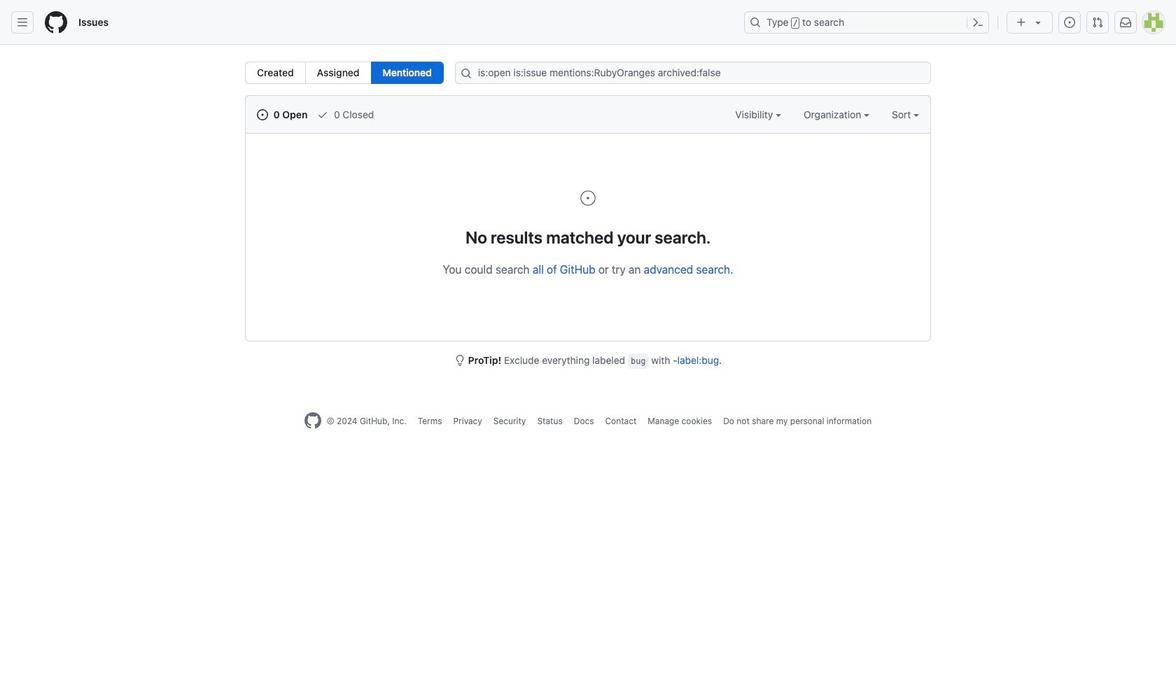 Task type: vqa. For each thing, say whether or not it's contained in the screenshot.
command palette icon
yes



Task type: locate. For each thing, give the bounding box(es) containing it.
1 horizontal spatial issue opened image
[[1065, 17, 1076, 28]]

0 horizontal spatial homepage image
[[45, 11, 67, 34]]

0 horizontal spatial issue opened image
[[257, 109, 268, 120]]

Search all issues text field
[[455, 62, 932, 84]]

command palette image
[[973, 17, 984, 28]]

issue opened image
[[1065, 17, 1076, 28], [257, 109, 268, 120]]

notifications image
[[1121, 17, 1132, 28]]

issue opened image left check icon
[[257, 109, 268, 120]]

issue opened image left git pull request image
[[1065, 17, 1076, 28]]

issue opened image
[[580, 190, 597, 207]]

Issues search field
[[455, 62, 932, 84]]

plus image
[[1016, 17, 1028, 28]]

0 vertical spatial issue opened image
[[1065, 17, 1076, 28]]

homepage image
[[45, 11, 67, 34], [305, 413, 321, 429]]

1 vertical spatial homepage image
[[305, 413, 321, 429]]



Task type: describe. For each thing, give the bounding box(es) containing it.
light bulb image
[[454, 355, 466, 366]]

git pull request image
[[1093, 17, 1104, 28]]

1 vertical spatial issue opened image
[[257, 109, 268, 120]]

search image
[[461, 68, 472, 79]]

issues element
[[245, 62, 444, 84]]

triangle down image
[[1033, 17, 1044, 28]]

1 horizontal spatial homepage image
[[305, 413, 321, 429]]

0 vertical spatial homepage image
[[45, 11, 67, 34]]

check image
[[317, 109, 329, 120]]



